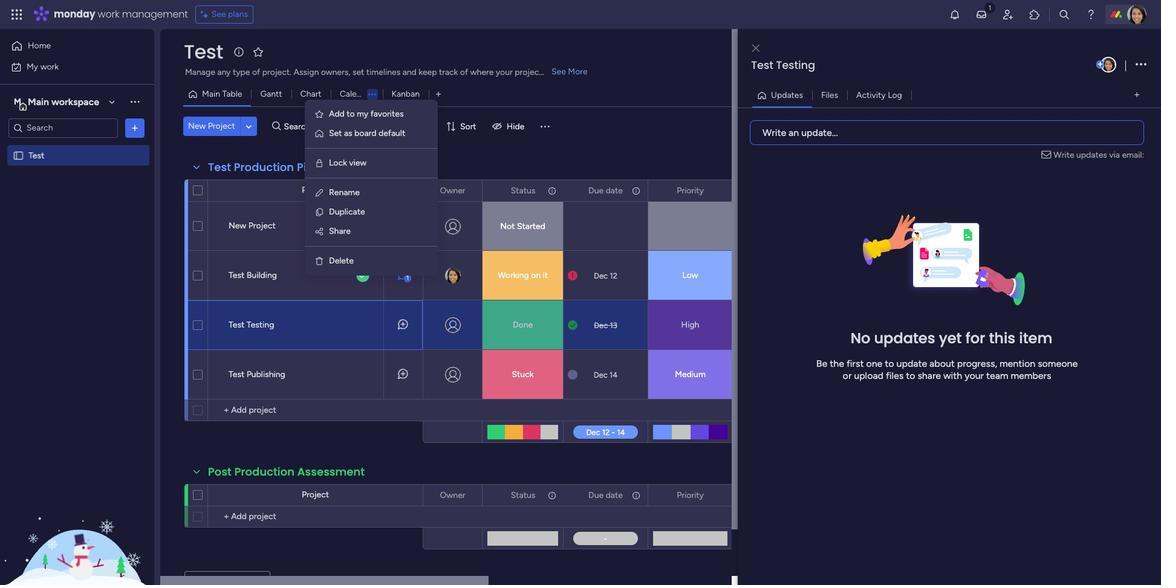 Task type: vqa. For each thing, say whether or not it's contained in the screenshot.
2nd THE STATUS Field's Options image
yes



Task type: locate. For each thing, give the bounding box(es) containing it.
no
[[851, 328, 871, 348]]

james peterson image
[[1128, 5, 1147, 24], [1101, 57, 1117, 73]]

1 vertical spatial owner field
[[437, 489, 469, 502]]

angle down image
[[246, 122, 252, 131]]

1 vertical spatial to
[[885, 358, 894, 370]]

option
[[0, 145, 154, 147]]

sort
[[460, 121, 476, 132]]

0 vertical spatial due
[[589, 185, 604, 196]]

add view image down 'track'
[[436, 90, 441, 99]]

2 due from the top
[[589, 490, 604, 501]]

priority
[[677, 185, 704, 196], [677, 490, 704, 501]]

options image
[[465, 181, 474, 201], [716, 181, 724, 201], [465, 485, 474, 506], [547, 485, 555, 506]]

select product image
[[11, 8, 23, 21]]

0 vertical spatial + add project text field
[[214, 403, 312, 418]]

project down 'assessment'
[[302, 490, 329, 500]]

see for see plans
[[212, 9, 226, 19]]

1 owner from the top
[[440, 185, 465, 196]]

project up building
[[248, 221, 276, 231]]

kanban button
[[383, 85, 429, 104]]

home
[[28, 41, 51, 51]]

0 horizontal spatial write
[[763, 127, 786, 138]]

main inside button
[[202, 89, 220, 99]]

work right my
[[40, 61, 59, 72]]

2 status from the top
[[511, 490, 536, 501]]

options image inside calendar button
[[364, 91, 381, 98]]

due date
[[589, 185, 623, 196], [589, 490, 623, 501]]

1 vertical spatial owner
[[440, 490, 465, 501]]

1 priority from the top
[[677, 185, 704, 196]]

2 vertical spatial dec
[[594, 371, 608, 380]]

see inside button
[[212, 9, 226, 19]]

2 status field from the top
[[508, 489, 539, 502]]

0 vertical spatial owner field
[[437, 184, 469, 198]]

0 vertical spatial testing
[[776, 57, 815, 73]]

lock view image
[[315, 158, 324, 168]]

Due date field
[[586, 184, 626, 198], [586, 489, 626, 502]]

2 due date field from the top
[[586, 489, 626, 502]]

type
[[233, 67, 250, 77]]

1 vertical spatial due
[[589, 490, 604, 501]]

test
[[184, 38, 223, 65], [751, 57, 774, 73], [28, 150, 44, 161], [208, 160, 231, 175], [229, 270, 245, 281], [229, 320, 245, 330], [229, 370, 245, 380]]

1 horizontal spatial work
[[98, 7, 120, 21]]

0 horizontal spatial column information image
[[547, 186, 557, 196]]

dec left 14
[[594, 371, 608, 380]]

0 vertical spatial production
[[234, 160, 294, 175]]

testing
[[776, 57, 815, 73], [247, 320, 274, 330]]

1 horizontal spatial to
[[885, 358, 894, 370]]

write for write an update...
[[763, 127, 786, 138]]

0 vertical spatial write
[[763, 127, 786, 138]]

workspace options image
[[129, 96, 141, 108]]

add view image up email:
[[1135, 91, 1140, 100]]

1 horizontal spatial james peterson image
[[1128, 5, 1147, 24]]

see more link
[[550, 66, 589, 78]]

1 vertical spatial work
[[40, 61, 59, 72]]

files
[[886, 370, 904, 382]]

high
[[682, 320, 700, 330]]

1 vertical spatial priority field
[[674, 489, 707, 502]]

1 due date from the top
[[589, 185, 623, 196]]

of
[[252, 67, 260, 77], [460, 67, 468, 77]]

and
[[403, 67, 417, 77]]

1 of from the left
[[252, 67, 260, 77]]

1 vertical spatial priority
[[677, 490, 704, 501]]

0 vertical spatial work
[[98, 7, 120, 21]]

test testing inside field
[[751, 57, 815, 73]]

0 vertical spatial status
[[511, 185, 536, 196]]

0 vertical spatial due date field
[[586, 184, 626, 198]]

0 vertical spatial date
[[606, 185, 623, 196]]

main
[[202, 89, 220, 99], [28, 96, 49, 107]]

1 horizontal spatial your
[[965, 370, 984, 382]]

new project up test building
[[229, 221, 276, 231]]

to up files
[[885, 358, 894, 370]]

see for see more
[[552, 67, 566, 77]]

updates
[[771, 90, 803, 100]]

Priority field
[[674, 184, 707, 198], [674, 489, 707, 502]]

1 status field from the top
[[508, 184, 539, 198]]

1 vertical spatial status
[[511, 490, 536, 501]]

chart button
[[291, 85, 331, 104]]

yet
[[939, 328, 962, 348]]

envelope o image
[[1042, 149, 1054, 161]]

1 horizontal spatial see
[[552, 67, 566, 77]]

your down the progress,
[[965, 370, 984, 382]]

1 button
[[384, 251, 423, 301]]

column information image
[[547, 491, 557, 501], [632, 491, 641, 501]]

1 vertical spatial production
[[235, 465, 295, 480]]

2 of from the left
[[460, 67, 468, 77]]

updates for no
[[874, 328, 936, 348]]

0 horizontal spatial see
[[212, 9, 226, 19]]

search everything image
[[1059, 8, 1071, 21]]

12
[[610, 271, 618, 280]]

due date field for post production assessment
[[586, 489, 626, 502]]

1 vertical spatial due date
[[589, 490, 623, 501]]

first
[[847, 358, 864, 370]]

workspace selection element
[[11, 95, 101, 110]]

manage any type of project. assign owners, set timelines and keep track of where your project stands.
[[185, 67, 571, 77]]

production right post
[[235, 465, 295, 480]]

duplicate
[[329, 207, 365, 217]]

0 horizontal spatial test testing
[[229, 320, 274, 330]]

this
[[989, 328, 1016, 348]]

my
[[357, 109, 369, 119]]

test testing up updates
[[751, 57, 815, 73]]

test right public board "image"
[[28, 150, 44, 161]]

new project
[[188, 121, 235, 131], [229, 221, 276, 231]]

board
[[355, 128, 377, 139]]

dec 14
[[594, 371, 618, 380]]

keep
[[419, 67, 437, 77]]

Status field
[[508, 184, 539, 198], [508, 489, 539, 502]]

2 priority from the top
[[677, 490, 704, 501]]

add to my favorites
[[329, 109, 404, 119]]

1 vertical spatial + add project text field
[[214, 510, 312, 524]]

main left table
[[202, 89, 220, 99]]

0 horizontal spatial column information image
[[547, 491, 557, 501]]

0 horizontal spatial new
[[188, 121, 206, 131]]

1 vertical spatial see
[[552, 67, 566, 77]]

2 column information image from the left
[[632, 186, 641, 196]]

0 vertical spatial updates
[[1077, 150, 1108, 160]]

new project inside 'button'
[[188, 121, 235, 131]]

Search in workspace field
[[25, 121, 101, 135]]

home button
[[7, 36, 130, 56]]

monday work management
[[54, 7, 188, 21]]

person button
[[324, 117, 376, 136]]

menu
[[305, 100, 438, 276]]

1 horizontal spatial column information image
[[632, 491, 641, 501]]

2 column information image from the left
[[632, 491, 641, 501]]

hide button
[[487, 117, 532, 136]]

write left an
[[763, 127, 786, 138]]

your right 'where'
[[496, 67, 513, 77]]

dec for dec 13
[[594, 321, 608, 330]]

status field for status column information image
[[508, 184, 539, 198]]

add
[[329, 109, 345, 119]]

1 horizontal spatial of
[[460, 67, 468, 77]]

0 horizontal spatial your
[[496, 67, 513, 77]]

1 owner field from the top
[[437, 184, 469, 198]]

main table button
[[183, 85, 251, 104]]

1 horizontal spatial new
[[229, 221, 246, 231]]

test building
[[229, 270, 277, 281]]

0 vertical spatial new project
[[188, 121, 235, 131]]

as
[[344, 128, 352, 139]]

0 vertical spatial due date
[[589, 185, 623, 196]]

email:
[[1122, 150, 1145, 160]]

0 vertical spatial status field
[[508, 184, 539, 198]]

add view image
[[436, 90, 441, 99], [1135, 91, 1140, 100]]

main inside workspace selection 'element'
[[28, 96, 49, 107]]

person
[[343, 121, 369, 132]]

1 column information image from the left
[[547, 186, 557, 196]]

0 horizontal spatial updates
[[874, 328, 936, 348]]

test testing down test building
[[229, 320, 274, 330]]

monday
[[54, 7, 95, 21]]

filter button
[[380, 117, 437, 136]]

0 vertical spatial see
[[212, 9, 226, 19]]

1 vertical spatial dec
[[594, 321, 608, 330]]

0 horizontal spatial add view image
[[436, 90, 441, 99]]

2 horizontal spatial to
[[906, 370, 916, 382]]

Owner field
[[437, 184, 469, 198], [437, 489, 469, 502]]

testing up updates
[[776, 57, 815, 73]]

2 due date from the top
[[589, 490, 623, 501]]

1 vertical spatial due date field
[[586, 489, 626, 502]]

production down 'v2 search' image
[[234, 160, 294, 175]]

0 vertical spatial priority field
[[674, 184, 707, 198]]

due date for pipeline
[[589, 185, 623, 196]]

1 vertical spatial updates
[[874, 328, 936, 348]]

an
[[789, 127, 799, 138]]

one
[[866, 358, 883, 370]]

files
[[821, 90, 838, 100]]

main for main workspace
[[28, 96, 49, 107]]

delete image
[[315, 256, 324, 266]]

owner for 2nd owner field from the bottom
[[440, 185, 465, 196]]

1 vertical spatial james peterson image
[[1101, 57, 1117, 73]]

due for post production assessment
[[589, 490, 604, 501]]

1 vertical spatial date
[[606, 490, 623, 501]]

write left via
[[1054, 150, 1075, 160]]

0 vertical spatial james peterson image
[[1128, 5, 1147, 24]]

status
[[511, 185, 536, 196], [511, 490, 536, 501]]

1 vertical spatial your
[[965, 370, 984, 382]]

0 horizontal spatial of
[[252, 67, 260, 77]]

write inside button
[[763, 127, 786, 138]]

1 due from the top
[[589, 185, 604, 196]]

1 column information image from the left
[[547, 491, 557, 501]]

0 horizontal spatial work
[[40, 61, 59, 72]]

test down close image
[[751, 57, 774, 73]]

0 horizontal spatial james peterson image
[[1101, 57, 1117, 73]]

mention
[[1000, 358, 1036, 370]]

dec
[[594, 271, 608, 280], [594, 321, 608, 330], [594, 371, 608, 380]]

column information image
[[547, 186, 557, 196], [632, 186, 641, 196]]

updates left via
[[1077, 150, 1108, 160]]

options image
[[1136, 57, 1147, 73], [364, 91, 381, 98], [129, 122, 141, 134], [547, 181, 555, 201], [631, 181, 639, 201], [631, 485, 639, 506]]

to down update
[[906, 370, 916, 382]]

new project down main table button
[[188, 121, 235, 131]]

1 horizontal spatial main
[[202, 89, 220, 99]]

1 vertical spatial testing
[[247, 320, 274, 330]]

1 horizontal spatial updates
[[1077, 150, 1108, 160]]

+ add project text field down the publishing
[[214, 403, 312, 418]]

test list box
[[0, 143, 154, 329]]

write for write updates via email:
[[1054, 150, 1075, 160]]

calendar
[[340, 89, 374, 99]]

favorites
[[371, 109, 404, 119]]

not started
[[500, 221, 545, 232]]

0 horizontal spatial main
[[28, 96, 49, 107]]

see left more
[[552, 67, 566, 77]]

lock view
[[329, 158, 367, 168]]

+ Add project text field
[[214, 403, 312, 418], [214, 510, 312, 524]]

1 vertical spatial status field
[[508, 489, 539, 502]]

updates
[[1077, 150, 1108, 160], [874, 328, 936, 348]]

m
[[14, 96, 21, 107]]

0 vertical spatial to
[[347, 109, 355, 119]]

not
[[500, 221, 515, 232]]

work
[[98, 7, 120, 21], [40, 61, 59, 72]]

1 due date field from the top
[[586, 184, 626, 198]]

work right monday
[[98, 7, 120, 21]]

1 horizontal spatial column information image
[[632, 186, 641, 196]]

of right type
[[252, 67, 260, 77]]

set
[[329, 128, 342, 139]]

work inside button
[[40, 61, 59, 72]]

set as board default image
[[315, 129, 324, 139]]

of right 'track'
[[460, 67, 468, 77]]

0 vertical spatial dec
[[594, 271, 608, 280]]

0 vertical spatial new
[[188, 121, 206, 131]]

set
[[353, 67, 364, 77]]

updates up update
[[874, 328, 936, 348]]

Search field
[[281, 118, 317, 135]]

dec left 12
[[594, 271, 608, 280]]

2 owner from the top
[[440, 490, 465, 501]]

via
[[1110, 150, 1120, 160]]

management
[[122, 7, 188, 21]]

2 date from the top
[[606, 490, 623, 501]]

due date field for test production pipeline
[[586, 184, 626, 198]]

0 vertical spatial owner
[[440, 185, 465, 196]]

1 vertical spatial test testing
[[229, 320, 274, 330]]

1 vertical spatial write
[[1054, 150, 1075, 160]]

Test Production Pipeline field
[[205, 160, 343, 175]]

main right workspace image
[[28, 96, 49, 107]]

inbox image
[[976, 8, 988, 21]]

0 horizontal spatial testing
[[247, 320, 274, 330]]

plans
[[228, 9, 248, 19]]

update...
[[802, 127, 838, 138]]

1 horizontal spatial test testing
[[751, 57, 815, 73]]

1 date from the top
[[606, 185, 623, 196]]

where
[[470, 67, 494, 77]]

new up test building
[[229, 221, 246, 231]]

lottie animation image
[[0, 463, 154, 586]]

0 vertical spatial priority
[[677, 185, 704, 196]]

test testing
[[751, 57, 815, 73], [229, 320, 274, 330]]

1 horizontal spatial write
[[1054, 150, 1075, 160]]

no updates yet for this item
[[851, 328, 1053, 348]]

my work button
[[7, 57, 130, 77]]

with
[[944, 370, 963, 382]]

1 horizontal spatial testing
[[776, 57, 815, 73]]

0 vertical spatial test testing
[[751, 57, 815, 73]]

1 image
[[985, 1, 996, 14]]

work for my
[[40, 61, 59, 72]]

1 horizontal spatial add view image
[[1135, 91, 1140, 100]]

dapulse addbtn image
[[1097, 60, 1105, 68]]

to left my
[[347, 109, 355, 119]]

new down main table button
[[188, 121, 206, 131]]

+ add project text field down post production assessment field
[[214, 510, 312, 524]]

testing down building
[[247, 320, 274, 330]]

see left "plans"
[[212, 9, 226, 19]]

calendar button
[[331, 85, 383, 104]]

main table
[[202, 89, 242, 99]]

Test Testing field
[[748, 57, 1094, 73]]

project left angle down image
[[208, 121, 235, 131]]

dec left 13
[[594, 321, 608, 330]]

1
[[407, 275, 409, 282]]



Task type: describe. For each thing, give the bounding box(es) containing it.
dec 13
[[594, 321, 618, 330]]

delete
[[329, 256, 354, 266]]

project inside new project 'button'
[[208, 121, 235, 131]]

your inside be the first one to update about progress, mention someone or upload files to share with your team members
[[965, 370, 984, 382]]

main for main table
[[202, 89, 220, 99]]

updates button
[[753, 86, 812, 105]]

column information image for due date
[[632, 491, 641, 501]]

2 priority field from the top
[[674, 489, 707, 502]]

menu image
[[539, 120, 551, 132]]

share image
[[315, 227, 324, 237]]

13
[[610, 321, 618, 330]]

activity log button
[[848, 86, 911, 105]]

assessment
[[298, 465, 365, 480]]

v2 search image
[[272, 120, 281, 133]]

started
[[517, 221, 545, 232]]

v2 done deadline image
[[568, 320, 578, 331]]

public board image
[[13, 150, 24, 161]]

my
[[27, 61, 38, 72]]

working on it
[[498, 270, 548, 281]]

1 + add project text field from the top
[[214, 403, 312, 418]]

priority for 1st priority field from the top
[[677, 185, 704, 196]]

workspace image
[[11, 95, 24, 109]]

it
[[543, 270, 548, 281]]

share
[[329, 226, 351, 237]]

notifications image
[[949, 8, 961, 21]]

test production pipeline
[[208, 160, 340, 175]]

updates for write
[[1077, 150, 1108, 160]]

timelines
[[366, 67, 401, 77]]

the
[[830, 358, 844, 370]]

lock
[[329, 158, 347, 168]]

due date for assessment
[[589, 490, 623, 501]]

date for post production assessment
[[606, 490, 623, 501]]

workspace
[[51, 96, 99, 107]]

update
[[897, 358, 927, 370]]

show board description image
[[232, 46, 246, 58]]

done
[[513, 320, 533, 330]]

1 priority field from the top
[[674, 184, 707, 198]]

Post Production Assessment field
[[205, 465, 368, 480]]

hide
[[507, 121, 525, 132]]

see plans button
[[195, 5, 254, 24]]

be
[[817, 358, 828, 370]]

production for post
[[235, 465, 295, 480]]

dec for dec 14
[[594, 371, 608, 380]]

assign
[[294, 67, 319, 77]]

working
[[498, 270, 529, 281]]

activity log
[[857, 90, 902, 100]]

post
[[208, 465, 232, 480]]

about
[[930, 358, 955, 370]]

someone
[[1038, 358, 1078, 370]]

be the first one to update about progress, mention someone or upload files to share with your team members
[[817, 358, 1078, 382]]

test up manage
[[184, 38, 223, 65]]

low
[[683, 270, 698, 281]]

dec for dec 12
[[594, 271, 608, 280]]

publishing
[[247, 370, 285, 380]]

priority for first priority field from the bottom
[[677, 490, 704, 501]]

table
[[222, 89, 242, 99]]

test publishing
[[229, 370, 285, 380]]

pipeline
[[297, 160, 340, 175]]

write an update...
[[763, 127, 838, 138]]

apps image
[[1029, 8, 1041, 21]]

add to my favorites image
[[315, 109, 324, 119]]

log
[[888, 90, 902, 100]]

see more
[[552, 67, 588, 77]]

any
[[217, 67, 231, 77]]

see plans
[[212, 9, 248, 19]]

new inside new project 'button'
[[188, 121, 206, 131]]

manage
[[185, 67, 215, 77]]

my work
[[27, 61, 59, 72]]

invite members image
[[1002, 8, 1014, 21]]

stuck
[[512, 370, 534, 380]]

Test field
[[181, 38, 226, 65]]

2 vertical spatial to
[[906, 370, 916, 382]]

0 vertical spatial your
[[496, 67, 513, 77]]

dec 12
[[594, 271, 618, 280]]

gantt
[[260, 89, 282, 99]]

new project button
[[183, 117, 240, 136]]

work for monday
[[98, 7, 120, 21]]

test left building
[[229, 270, 245, 281]]

upload
[[854, 370, 884, 382]]

item
[[1019, 328, 1053, 348]]

test down new project 'button'
[[208, 160, 231, 175]]

duplicate image
[[315, 207, 324, 217]]

project up duplicate image
[[302, 185, 329, 195]]

1 status from the top
[[511, 185, 536, 196]]

test inside list box
[[28, 150, 44, 161]]

due for test production pipeline
[[589, 185, 604, 196]]

column information image for due date
[[632, 186, 641, 196]]

progress,
[[957, 358, 998, 370]]

or
[[843, 370, 852, 382]]

for
[[966, 328, 986, 348]]

help image
[[1085, 8, 1097, 21]]

set as board default
[[329, 128, 405, 139]]

v2 overdue deadline image
[[568, 270, 578, 282]]

1 vertical spatial new project
[[229, 221, 276, 231]]

add to favorites image
[[252, 46, 264, 58]]

14
[[610, 371, 618, 380]]

production for test
[[234, 160, 294, 175]]

test left the publishing
[[229, 370, 245, 380]]

testing inside field
[[776, 57, 815, 73]]

default
[[379, 128, 405, 139]]

rename image
[[315, 188, 324, 198]]

0 horizontal spatial to
[[347, 109, 355, 119]]

members
[[1011, 370, 1052, 382]]

post production assessment
[[208, 465, 365, 480]]

project.
[[262, 67, 292, 77]]

date for test production pipeline
[[606, 185, 623, 196]]

rename
[[329, 188, 360, 198]]

test down test building
[[229, 320, 245, 330]]

gantt button
[[251, 85, 291, 104]]

medium
[[675, 370, 706, 380]]

close image
[[753, 44, 760, 53]]

owner for first owner field from the bottom
[[440, 490, 465, 501]]

menu containing add to my favorites
[[305, 100, 438, 276]]

column information image for status
[[547, 491, 557, 501]]

more
[[568, 67, 588, 77]]

share
[[918, 370, 941, 382]]

2 + add project text field from the top
[[214, 510, 312, 524]]

2 owner field from the top
[[437, 489, 469, 502]]

stands.
[[544, 67, 571, 77]]

kanban
[[392, 89, 420, 99]]

files button
[[812, 86, 848, 105]]

1 vertical spatial new
[[229, 221, 246, 231]]

status field for column information icon for status
[[508, 489, 539, 502]]

main workspace
[[28, 96, 99, 107]]

lottie animation element
[[0, 463, 154, 586]]

column information image for status
[[547, 186, 557, 196]]



